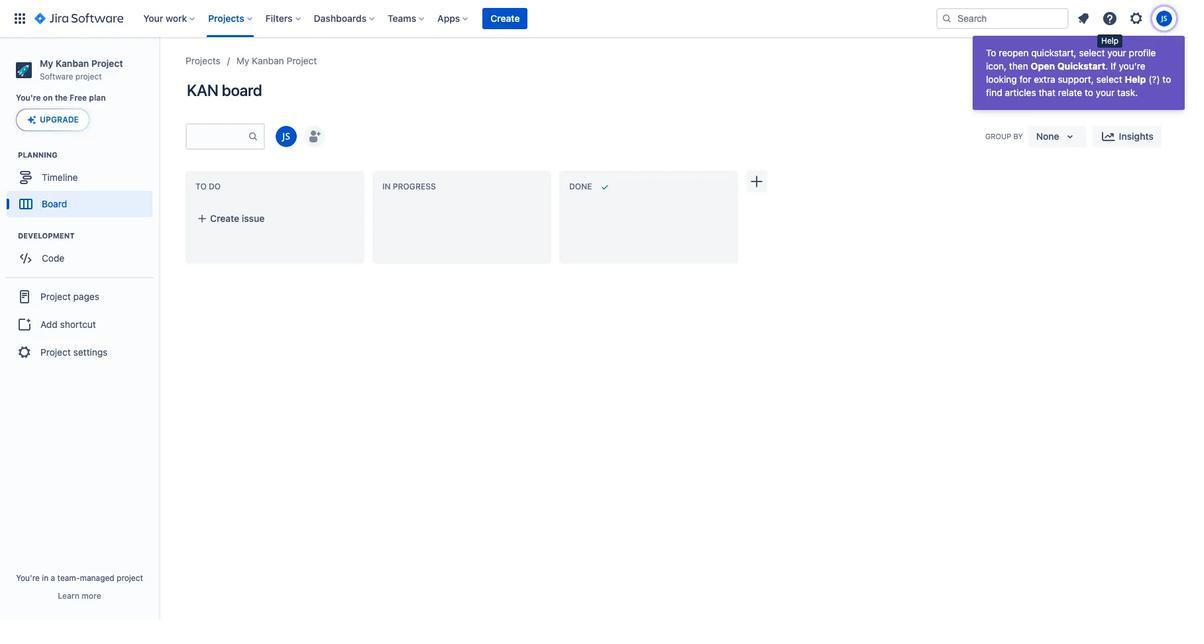 Task type: describe. For each thing, give the bounding box(es) containing it.
you're on the free plan
[[16, 93, 106, 103]]

you're for you're in a team-managed project
[[16, 573, 40, 583]]

kan
[[187, 81, 218, 99]]

create for create issue
[[210, 213, 239, 224]]

project inside my kanban project software project
[[91, 58, 123, 69]]

the
[[55, 93, 68, 103]]

development group
[[7, 231, 158, 276]]

none
[[1036, 131, 1059, 142]]

group
[[985, 132, 1011, 141]]

create issue
[[210, 213, 265, 224]]

kan board
[[187, 81, 262, 99]]

notifications image
[[1075, 11, 1091, 27]]

settings
[[73, 346, 108, 358]]

appswitcher icon image
[[12, 11, 28, 27]]

create for create
[[491, 13, 520, 24]]

star kan board image
[[1115, 73, 1131, 89]]

software
[[40, 71, 73, 81]]

development
[[18, 231, 75, 240]]

timeline
[[42, 172, 78, 183]]

0 vertical spatial to
[[1162, 74, 1171, 85]]

quickstart
[[1057, 60, 1105, 72]]

code link
[[7, 245, 152, 272]]

add shortcut
[[40, 319, 96, 330]]

by
[[1013, 132, 1023, 141]]

plan
[[89, 93, 106, 103]]

.
[[1105, 60, 1108, 72]]

on
[[43, 93, 53, 103]]

my kanban project software project
[[40, 58, 123, 81]]

in
[[42, 573, 49, 583]]

free
[[70, 93, 87, 103]]

shortcut
[[60, 319, 96, 330]]

development image
[[2, 228, 18, 244]]

your work
[[143, 13, 187, 24]]

(?)
[[1148, 74, 1160, 85]]

your inside (?) to find articles that relate to your task.
[[1096, 87, 1115, 98]]

timeline link
[[7, 165, 152, 191]]

done
[[569, 182, 592, 192]]

create column image
[[749, 174, 765, 190]]

a
[[51, 573, 55, 583]]

my for my kanban project software project
[[40, 58, 53, 69]]

search image
[[942, 13, 952, 24]]

work
[[166, 13, 187, 24]]

your profile and settings image
[[1156, 11, 1172, 27]]

progress
[[393, 182, 436, 192]]

my kanban project link
[[236, 53, 317, 69]]

0 horizontal spatial to
[[1085, 87, 1093, 98]]

projects link
[[186, 53, 221, 69]]

you're in a team-managed project
[[16, 573, 143, 583]]

managed
[[80, 573, 114, 583]]

projects button
[[204, 8, 258, 29]]

projects for projects link
[[186, 55, 221, 66]]

sidebar navigation image
[[144, 53, 174, 80]]

pages
[[73, 291, 99, 302]]

in progress
[[382, 182, 436, 192]]

project pages link
[[5, 282, 154, 312]]

planning
[[18, 151, 57, 159]]

to reopen quickstart, select your profile icon, then
[[986, 47, 1156, 72]]

none button
[[1028, 126, 1086, 147]]

apps
[[437, 13, 460, 24]]

board
[[222, 81, 262, 99]]

insights
[[1119, 131, 1154, 142]]

banner containing your work
[[0, 0, 1188, 37]]

(?) to find articles that relate to your task.
[[986, 74, 1171, 98]]

project pages
[[40, 291, 99, 302]]

profile
[[1129, 47, 1156, 58]]

group by
[[985, 132, 1023, 141]]

upgrade button
[[17, 110, 89, 131]]

board
[[42, 198, 67, 209]]

project settings link
[[5, 338, 154, 367]]

learn
[[58, 591, 79, 601]]

learn more button
[[58, 591, 101, 602]]

support,
[[1058, 74, 1094, 85]]



Task type: locate. For each thing, give the bounding box(es) containing it.
project down filters popup button
[[287, 55, 317, 66]]

1 horizontal spatial project
[[117, 573, 143, 583]]

find
[[986, 87, 1002, 98]]

project up the plan
[[91, 58, 123, 69]]

to inside to reopen quickstart, select your profile icon, then
[[986, 47, 996, 58]]

project down add
[[40, 346, 71, 358]]

0 horizontal spatial help
[[1101, 36, 1119, 46]]

for
[[1019, 74, 1031, 85]]

my for my kanban project
[[236, 55, 249, 66]]

Search field
[[936, 8, 1069, 29]]

you're for you're on the free plan
[[16, 93, 41, 103]]

1 horizontal spatial my
[[236, 55, 249, 66]]

projects
[[208, 13, 244, 24], [186, 55, 221, 66]]

1 horizontal spatial help
[[1125, 74, 1146, 85]]

create left 'issue'
[[210, 213, 239, 224]]

kanban up board
[[252, 55, 284, 66]]

create button
[[483, 8, 528, 29]]

if
[[1111, 60, 1116, 72]]

my up board
[[236, 55, 249, 66]]

my inside my kanban project software project
[[40, 58, 53, 69]]

your
[[143, 13, 163, 24]]

settings image
[[1128, 11, 1144, 27]]

project
[[287, 55, 317, 66], [91, 58, 123, 69], [40, 291, 71, 302], [40, 346, 71, 358]]

1 vertical spatial you're
[[16, 573, 40, 583]]

upgrade
[[40, 115, 79, 125]]

your
[[1107, 47, 1126, 58], [1096, 87, 1115, 98]]

kanban
[[252, 55, 284, 66], [55, 58, 89, 69]]

1 vertical spatial select
[[1096, 74, 1122, 85]]

insights button
[[1092, 126, 1162, 147]]

0 vertical spatial select
[[1079, 47, 1105, 58]]

create issue button
[[189, 207, 361, 231]]

project up the plan
[[75, 71, 102, 81]]

more
[[82, 591, 101, 601]]

1 you're from the top
[[16, 93, 41, 103]]

projects up projects link
[[208, 13, 244, 24]]

add shortcut button
[[5, 312, 154, 338]]

1 horizontal spatial kanban
[[252, 55, 284, 66]]

kanban inside my kanban project software project
[[55, 58, 89, 69]]

1 horizontal spatial create
[[491, 13, 520, 24]]

1 vertical spatial help
[[1125, 74, 1146, 85]]

filters button
[[261, 8, 306, 29]]

board link
[[7, 191, 152, 218]]

planning image
[[2, 147, 18, 163]]

my up software on the left
[[40, 58, 53, 69]]

add
[[40, 319, 58, 330]]

reopen
[[999, 47, 1029, 58]]

project up add
[[40, 291, 71, 302]]

issue
[[242, 213, 265, 224]]

learn more
[[58, 591, 101, 601]]

to down support,
[[1085, 87, 1093, 98]]

project inside my kanban project software project
[[75, 71, 102, 81]]

0 horizontal spatial my
[[40, 58, 53, 69]]

teams button
[[384, 8, 429, 29]]

0 vertical spatial project
[[75, 71, 102, 81]]

you're
[[16, 93, 41, 103], [16, 573, 40, 583]]

looking
[[986, 74, 1017, 85]]

kanban for my kanban project software project
[[55, 58, 89, 69]]

create right apps popup button
[[491, 13, 520, 24]]

planning group
[[7, 150, 158, 222]]

to do
[[195, 182, 221, 192]]

1 vertical spatial project
[[117, 573, 143, 583]]

projects for projects dropdown button
[[208, 13, 244, 24]]

you're left on
[[16, 93, 41, 103]]

jira software image
[[34, 11, 123, 27], [34, 11, 123, 27]]

banner
[[0, 0, 1188, 37]]

Search this board text field
[[187, 125, 248, 148]]

your inside to reopen quickstart, select your profile icon, then
[[1107, 47, 1126, 58]]

to
[[986, 47, 996, 58], [195, 182, 207, 192]]

1 vertical spatial create
[[210, 213, 239, 224]]

select down . in the right top of the page
[[1096, 74, 1122, 85]]

select up quickstart on the right
[[1079, 47, 1105, 58]]

project right managed
[[117, 573, 143, 583]]

help
[[1101, 36, 1119, 46], [1125, 74, 1146, 85]]

. if you're looking for extra support, select
[[986, 60, 1145, 85]]

0 vertical spatial you're
[[16, 93, 41, 103]]

to for to do
[[195, 182, 207, 192]]

1 horizontal spatial to
[[986, 47, 996, 58]]

quickstart,
[[1031, 47, 1077, 58]]

project settings
[[40, 346, 108, 358]]

help down help image on the right top
[[1101, 36, 1119, 46]]

to up icon,
[[986, 47, 996, 58]]

0 horizontal spatial kanban
[[55, 58, 89, 69]]

0 vertical spatial create
[[491, 13, 520, 24]]

project
[[75, 71, 102, 81], [117, 573, 143, 583]]

dashboards button
[[310, 8, 380, 29]]

kanban for my kanban project
[[252, 55, 284, 66]]

0 horizontal spatial project
[[75, 71, 102, 81]]

insights image
[[1100, 129, 1116, 144]]

0 vertical spatial to
[[986, 47, 996, 58]]

projects inside dropdown button
[[208, 13, 244, 24]]

projects up 'kan'
[[186, 55, 221, 66]]

your left star kan board image
[[1096, 87, 1115, 98]]

help image
[[1102, 11, 1118, 27]]

to right (?) on the right
[[1162, 74, 1171, 85]]

code
[[42, 252, 64, 264]]

teams
[[388, 13, 416, 24]]

0 vertical spatial help
[[1101, 36, 1119, 46]]

then
[[1009, 60, 1028, 72]]

in
[[382, 182, 391, 192]]

add people image
[[306, 129, 322, 144]]

icon,
[[986, 60, 1007, 72]]

task.
[[1117, 87, 1138, 98]]

1 vertical spatial to
[[1085, 87, 1093, 98]]

you're left "in"
[[16, 573, 40, 583]]

2 you're from the top
[[16, 573, 40, 583]]

0 vertical spatial projects
[[208, 13, 244, 24]]

group containing project pages
[[5, 277, 154, 371]]

group
[[5, 277, 154, 371]]

1 vertical spatial your
[[1096, 87, 1115, 98]]

open
[[1031, 60, 1055, 72]]

articles
[[1005, 87, 1036, 98]]

open quickstart
[[1031, 60, 1105, 72]]

you're
[[1119, 60, 1145, 72]]

kanban up software on the left
[[55, 58, 89, 69]]

to for to reopen quickstart, select your profile icon, then
[[986, 47, 996, 58]]

your up if
[[1107, 47, 1126, 58]]

0 horizontal spatial to
[[195, 182, 207, 192]]

extra
[[1034, 74, 1055, 85]]

0 vertical spatial your
[[1107, 47, 1126, 58]]

that
[[1039, 87, 1056, 98]]

select
[[1079, 47, 1105, 58], [1096, 74, 1122, 85]]

do
[[209, 182, 221, 192]]

dashboards
[[314, 13, 367, 24]]

1 horizontal spatial to
[[1162, 74, 1171, 85]]

team-
[[57, 573, 80, 583]]

1 vertical spatial to
[[195, 182, 207, 192]]

help tooltip
[[1097, 34, 1123, 47]]

filters
[[265, 13, 293, 24]]

1 vertical spatial projects
[[186, 55, 221, 66]]

create inside the primary "element"
[[491, 13, 520, 24]]

help inside tooltip
[[1101, 36, 1119, 46]]

relate
[[1058, 87, 1082, 98]]

to left 'do'
[[195, 182, 207, 192]]

help down you're
[[1125, 74, 1146, 85]]

select inside to reopen quickstart, select your profile icon, then
[[1079, 47, 1105, 58]]

0 horizontal spatial create
[[210, 213, 239, 224]]

primary element
[[8, 0, 936, 37]]

jacob simon image
[[276, 126, 297, 147]]

automations menu button icon image
[[1093, 73, 1109, 88]]

apps button
[[433, 8, 473, 29]]

your work button
[[139, 8, 200, 29]]

my kanban project
[[236, 55, 317, 66]]

select inside ". if you're looking for extra support, select"
[[1096, 74, 1122, 85]]



Task type: vqa. For each thing, say whether or not it's contained in the screenshot.
'Epic,'
no



